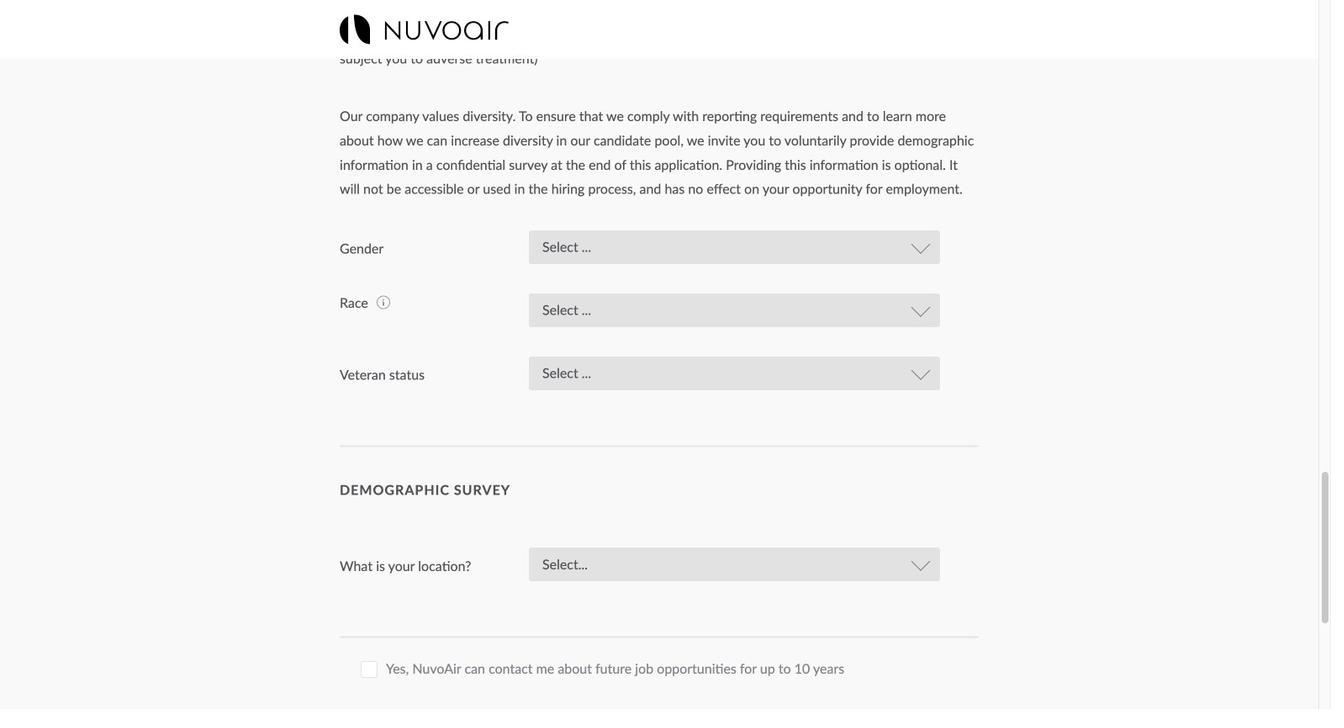 Task type: describe. For each thing, give the bounding box(es) containing it.
nuvoair logo image
[[340, 15, 509, 44]]

click to see details about each option. image
[[377, 296, 390, 309]]



Task type: vqa. For each thing, say whether or not it's contained in the screenshot.
Click to see details about each option. icon
yes



Task type: locate. For each thing, give the bounding box(es) containing it.
None checkbox
[[361, 661, 378, 678]]



